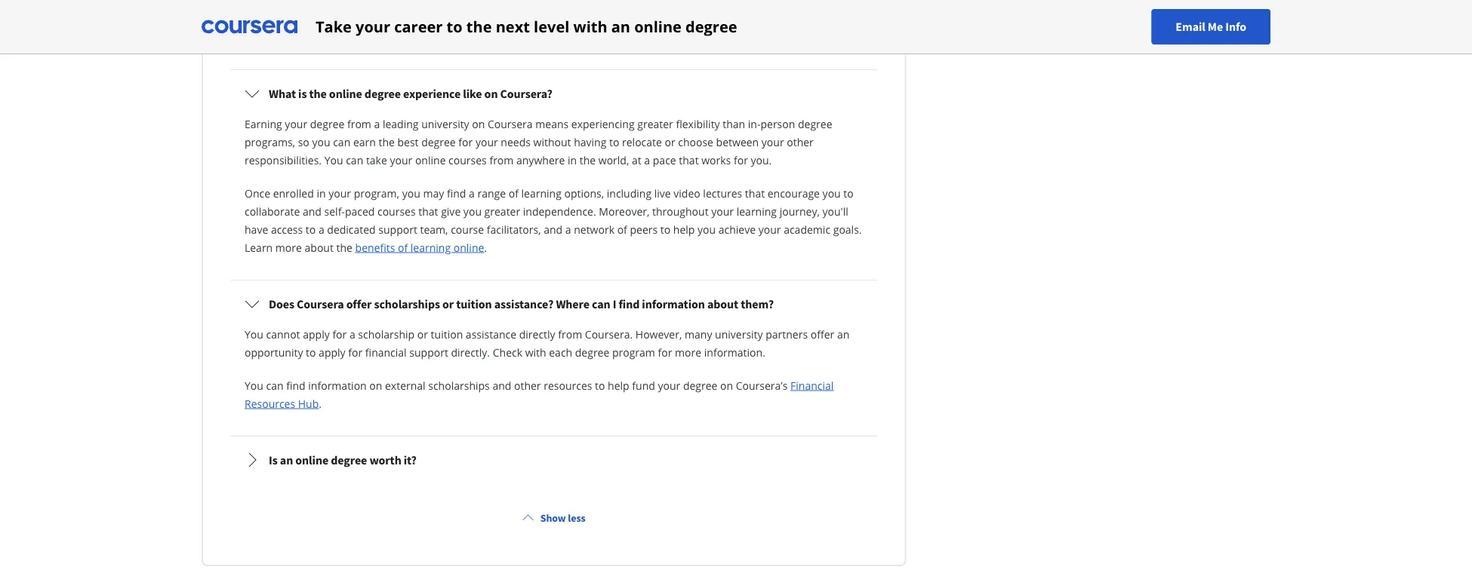 Task type: vqa. For each thing, say whether or not it's contained in the screenshot.
Nov
no



Task type: describe. For each thing, give the bounding box(es) containing it.
degree down ,
[[686, 16, 737, 37]]

,
[[730, 0, 733, 8]]

from inside you cannot apply for a scholarship or tuition assistance directly from coursera. however, many university partners offer an opportunity to apply for financial support directly. check with each degree program for more information.
[[558, 327, 582, 342]]

coursera image
[[202, 15, 298, 39]]

range
[[478, 186, 506, 200]]

a down the self-
[[319, 222, 324, 237]]

0 vertical spatial and
[[303, 204, 322, 219]]

an right 'require'
[[803, 0, 815, 8]]

options,
[[564, 186, 604, 200]]

relocate
[[622, 135, 662, 149]]

like
[[463, 86, 482, 101]]

online inside , don't require an application for admission. instead, you can qualify for performance-based admission by passing three online courses pre- approved by the university with an 80% grade or higher.
[[748, 12, 779, 26]]

three
[[719, 12, 745, 26]]

where
[[556, 297, 590, 312]]

what is the online degree experience like on coursera?
[[269, 86, 553, 101]]

show less button
[[516, 505, 592, 532]]

or inside dropdown button
[[443, 297, 454, 312]]

for down between
[[734, 153, 748, 167]]

0 horizontal spatial of
[[398, 241, 408, 255]]

choose
[[678, 135, 714, 149]]

many
[[685, 327, 712, 342]]

program,
[[354, 186, 400, 200]]

email
[[1176, 19, 1206, 34]]

on inside earning your degree from a leading university on coursera means experiencing greater flexibility than in-person degree programs, so you can earn the best degree for your needs without having to relocate or choose between your other responsibilities. you can take your online courses from anywhere in the world, at a pace that works for you.
[[472, 117, 485, 131]]

scholarship
[[358, 327, 415, 342]]

the inside dropdown button
[[309, 86, 327, 101]]

offer inside you cannot apply for a scholarship or tuition assistance directly from coursera. however, many university partners offer an opportunity to apply for financial support directly. check with each degree program for more information.
[[811, 327, 835, 342]]

give
[[441, 204, 461, 219]]

journey,
[[780, 204, 820, 219]]

moreover,
[[599, 204, 650, 219]]

achieve
[[719, 222, 756, 237]]

online right based
[[634, 16, 682, 37]]

1 vertical spatial information
[[308, 379, 367, 393]]

without
[[534, 135, 571, 149]]

for left "scholarship"
[[333, 327, 347, 342]]

on left external
[[370, 379, 382, 393]]

info
[[1226, 19, 1247, 34]]

encourage
[[768, 186, 820, 200]]

1 horizontal spatial of
[[509, 186, 519, 200]]

learn
[[245, 241, 273, 255]]

at
[[632, 153, 642, 167]]

goals.
[[833, 222, 862, 237]]

experiencing
[[572, 117, 635, 131]]

pace
[[653, 153, 676, 167]]

paced
[[345, 204, 375, 219]]

a down independence. at left
[[565, 222, 571, 237]]

facilitators,
[[487, 222, 541, 237]]

you left may
[[402, 186, 420, 200]]

each
[[549, 345, 573, 360]]

0 vertical spatial .
[[484, 241, 487, 255]]

collaborate
[[245, 204, 300, 219]]

fund
[[632, 379, 655, 393]]

you'll
[[823, 204, 849, 219]]

degree right best
[[422, 135, 456, 149]]

to right the resources
[[595, 379, 605, 393]]

your down person
[[762, 135, 784, 149]]

so
[[298, 135, 309, 149]]

directly.
[[451, 345, 490, 360]]

online down course
[[454, 241, 484, 255]]

assistance?
[[494, 297, 554, 312]]

with inside , don't require an application for admission. instead, you can qualify for performance-based admission by passing three online courses pre- approved by the university with an 80% grade or higher.
[[379, 30, 400, 44]]

0 horizontal spatial that
[[419, 204, 438, 219]]

1 vertical spatial other
[[514, 379, 541, 393]]

your up so
[[285, 117, 307, 131]]

for down however,
[[658, 345, 672, 360]]

information inside dropdown button
[[642, 297, 705, 312]]

1 vertical spatial learning
[[737, 204, 777, 219]]

0 vertical spatial from
[[347, 117, 371, 131]]

1 horizontal spatial from
[[490, 153, 514, 167]]

coursera inside earning your degree from a leading university on coursera means experiencing greater flexibility than in-person degree programs, so you can earn the best degree for your needs without having to relocate or choose between your other responsibilities. you can take your online courses from anywhere in the world, at a pace that works for you.
[[488, 117, 533, 131]]

instead,
[[375, 12, 414, 26]]

that inside earning your degree from a leading university on coursera means experiencing greater flexibility than in-person degree programs, so you can earn the best degree for your needs without having to relocate or choose between your other responsibilities. you can take your online courses from anywhere in the world, at a pace that works for you.
[[679, 153, 699, 167]]

a inside you cannot apply for a scholarship or tuition assistance directly from coursera. however, many university partners offer an opportunity to apply for financial support directly. check with each degree program for more information.
[[350, 327, 355, 342]]

take
[[366, 153, 387, 167]]

an right based
[[612, 16, 631, 37]]

for left financial on the bottom of the page
[[348, 345, 363, 360]]

admission
[[611, 12, 661, 26]]

is an online degree worth it?
[[269, 453, 417, 468]]

grade
[[441, 30, 470, 44]]

about inside dropdown button
[[708, 297, 739, 312]]

don't
[[736, 0, 761, 8]]

online inside earning your degree from a leading university on coursera means experiencing greater flexibility than in-person degree programs, so you can earn the best degree for your needs without having to relocate or choose between your other responsibilities. you can take your online courses from anywhere in the world, at a pace that works for you.
[[415, 153, 446, 167]]

2 vertical spatial and
[[493, 379, 512, 393]]

having
[[574, 135, 607, 149]]

with inside you cannot apply for a scholarship or tuition assistance directly from coursera. however, many university partners offer an opportunity to apply for financial support directly. check with each degree program for more information.
[[525, 345, 546, 360]]

lectures
[[703, 186, 742, 200]]

to right "peers"
[[661, 222, 671, 237]]

benefits of learning online .
[[355, 241, 487, 255]]

take your career to the next level with an online degree
[[316, 16, 737, 37]]

leading
[[383, 117, 419, 131]]

cannot
[[266, 327, 300, 342]]

may
[[423, 186, 444, 200]]

partners
[[766, 327, 808, 342]]

person
[[761, 117, 795, 131]]

access
[[271, 222, 303, 237]]

0 vertical spatial by
[[664, 12, 676, 26]]

once
[[245, 186, 270, 200]]

your right the fund
[[658, 379, 681, 393]]

to up you'll
[[844, 186, 854, 200]]

courses inside once enrolled in your program, you may find a range of learning options, including live video lectures that encourage you to collaborate and self-paced courses that give you greater independence. moreover, throughout your learning journey, you'll have access to a dedicated support team, course facilitators, and a network of peers to help you achieve your academic goals. learn more about the
[[378, 204, 416, 219]]

2 horizontal spatial that
[[745, 186, 765, 200]]

enrolled
[[273, 186, 314, 200]]

for left admission.
[[302, 12, 316, 26]]

academic
[[784, 222, 831, 237]]

based
[[578, 12, 608, 26]]

university inside earning your degree from a leading university on coursera means experiencing greater flexibility than in-person degree programs, so you can earn the best degree for your needs without having to relocate or choose between your other responsibilities. you can take your online courses from anywhere in the world, at a pace that works for you.
[[421, 117, 469, 131]]

experience
[[403, 86, 461, 101]]

degree inside dropdown button
[[365, 86, 401, 101]]

your left the "needs"
[[476, 135, 498, 149]]

performance-
[[511, 12, 578, 26]]

them?
[[741, 297, 774, 312]]

can inside dropdown button
[[592, 297, 611, 312]]

throughout
[[653, 204, 709, 219]]

career
[[394, 16, 443, 37]]

you left achieve
[[698, 222, 716, 237]]

2 vertical spatial learning
[[411, 241, 451, 255]]

your right achieve
[[759, 222, 781, 237]]

is an online degree worth it? button
[[233, 440, 875, 482]]

university inside , don't require an application for admission. instead, you can qualify for performance-based admission by passing three online courses pre- approved by the university with an 80% grade or higher.
[[328, 30, 376, 44]]

an left 80%
[[403, 30, 415, 44]]

0 vertical spatial apply
[[303, 327, 330, 342]]

coursera inside dropdown button
[[297, 297, 344, 312]]

financial
[[365, 345, 407, 360]]

between
[[716, 135, 759, 149]]

you up course
[[464, 204, 482, 219]]

application
[[245, 12, 299, 26]]

than
[[723, 117, 745, 131]]

2 horizontal spatial with
[[574, 16, 608, 37]]

have
[[245, 222, 268, 237]]

does
[[269, 297, 295, 312]]

your right the take at the left of the page
[[356, 16, 390, 37]]

financial
[[791, 379, 834, 393]]



Task type: locate. For each thing, give the bounding box(es) containing it.
0 horizontal spatial other
[[514, 379, 541, 393]]

0 vertical spatial university
[[328, 30, 376, 44]]

2 vertical spatial find
[[286, 379, 306, 393]]

means
[[536, 117, 569, 131]]

0 horizontal spatial find
[[286, 379, 306, 393]]

offer
[[346, 297, 372, 312], [811, 327, 835, 342]]

0 horizontal spatial offer
[[346, 297, 372, 312]]

0 vertical spatial tuition
[[456, 297, 492, 312]]

help inside once enrolled in your program, you may find a range of learning options, including live video lectures that encourage you to collaborate and self-paced courses that give you greater independence. moreover, throughout your learning journey, you'll have access to a dedicated support team, course facilitators, and a network of peers to help you achieve your academic goals. learn more about the
[[673, 222, 695, 237]]

can inside , don't require an application for admission. instead, you can qualify for performance-based admission by passing three online courses pre- approved by the university with an 80% grade or higher.
[[438, 12, 455, 26]]

a left "scholarship"
[[350, 327, 355, 342]]

2 horizontal spatial from
[[558, 327, 582, 342]]

online inside what is the online degree experience like on coursera? dropdown button
[[329, 86, 362, 101]]

university
[[328, 30, 376, 44], [421, 117, 469, 131], [715, 327, 763, 342]]

1 vertical spatial you
[[245, 327, 263, 342]]

1 horizontal spatial in
[[568, 153, 577, 167]]

0 horizontal spatial coursera
[[297, 297, 344, 312]]

0 horizontal spatial .
[[319, 397, 322, 411]]

from up each at bottom left
[[558, 327, 582, 342]]

other inside earning your degree from a leading university on coursera means experiencing greater flexibility than in-person degree programs, so you can earn the best degree for your needs without having to relocate or choose between your other responsibilities. you can take your online courses from anywhere in the world, at a pace that works for you.
[[787, 135, 814, 149]]

1 vertical spatial in
[[317, 186, 326, 200]]

independence.
[[523, 204, 596, 219]]

program
[[612, 345, 655, 360]]

your up the self-
[[329, 186, 351, 200]]

i
[[613, 297, 616, 312]]

1 vertical spatial coursera
[[297, 297, 344, 312]]

0 vertical spatial help
[[673, 222, 695, 237]]

scholarships down directly. at the bottom left of page
[[428, 379, 490, 393]]

the down dedicated
[[336, 241, 353, 255]]

and
[[303, 204, 322, 219], [544, 222, 563, 237], [493, 379, 512, 393]]

0 horizontal spatial information
[[308, 379, 367, 393]]

what
[[269, 86, 296, 101]]

courses down 'require'
[[781, 12, 820, 26]]

a right at at left
[[644, 153, 650, 167]]

or inside , don't require an application for admission. instead, you can qualify for performance-based admission by passing three online courses pre- approved by the university with an 80% grade or higher.
[[472, 30, 483, 44]]

earn
[[353, 135, 376, 149]]

more inside you cannot apply for a scholarship or tuition assistance directly from coursera. however, many university partners offer an opportunity to apply for financial support directly. check with each degree program for more information.
[[675, 345, 702, 360]]

pre-
[[822, 12, 842, 26]]

find inside once enrolled in your program, you may find a range of learning options, including live video lectures that encourage you to collaborate and self-paced courses that give you greater independence. moreover, throughout your learning journey, you'll have access to a dedicated support team, course facilitators, and a network of peers to help you achieve your academic goals. learn more about the
[[447, 186, 466, 200]]

benefits
[[355, 241, 395, 255]]

higher.
[[486, 30, 520, 44]]

course
[[451, 222, 484, 237]]

0 horizontal spatial greater
[[485, 204, 520, 219]]

1 vertical spatial from
[[490, 153, 514, 167]]

hub
[[298, 397, 319, 411]]

best
[[398, 135, 419, 149]]

1 horizontal spatial greater
[[638, 117, 673, 131]]

find up hub
[[286, 379, 306, 393]]

university down admission.
[[328, 30, 376, 44]]

0 vertical spatial more
[[276, 241, 302, 255]]

does coursera offer scholarships or tuition assistance? where can i find information about them?
[[269, 297, 774, 312]]

2 horizontal spatial and
[[544, 222, 563, 237]]

about down dedicated
[[305, 241, 334, 255]]

tuition
[[456, 297, 492, 312], [431, 327, 463, 342]]

approved
[[245, 30, 292, 44]]

0 vertical spatial in
[[568, 153, 577, 167]]

information up hub
[[308, 379, 367, 393]]

you for find
[[245, 379, 263, 393]]

2 horizontal spatial of
[[617, 222, 627, 237]]

you left take
[[324, 153, 343, 167]]

1 horizontal spatial help
[[673, 222, 695, 237]]

support inside you cannot apply for a scholarship or tuition assistance directly from coursera. however, many university partners offer an opportunity to apply for financial support directly. check with each degree program for more information.
[[410, 345, 448, 360]]

of right benefits
[[398, 241, 408, 255]]

0 vertical spatial greater
[[638, 117, 673, 131]]

degree up leading
[[365, 86, 401, 101]]

can
[[438, 12, 455, 26], [333, 135, 351, 149], [346, 153, 363, 167], [592, 297, 611, 312], [266, 379, 284, 393]]

take
[[316, 16, 352, 37]]

to right the access
[[306, 222, 316, 237]]

or inside you cannot apply for a scholarship or tuition assistance directly from coursera. however, many university partners offer an opportunity to apply for financial support directly. check with each degree program for more information.
[[417, 327, 428, 342]]

and down check
[[493, 379, 512, 393]]

greater inside once enrolled in your program, you may find a range of learning options, including live video lectures that encourage you to collaborate and self-paced courses that give you greater independence. moreover, throughout your learning journey, you'll have access to a dedicated support team, course facilitators, and a network of peers to help you achieve your academic goals. learn more about the
[[485, 204, 520, 219]]

1 vertical spatial offer
[[811, 327, 835, 342]]

, don't require an application for admission. instead, you can qualify for performance-based admission by passing three online courses pre- approved by the university with an 80% grade or higher.
[[245, 0, 842, 44]]

however,
[[636, 327, 682, 342]]

on right like
[[485, 86, 498, 101]]

help left the fund
[[608, 379, 630, 393]]

or up directly. at the bottom left of page
[[443, 297, 454, 312]]

0 vertical spatial other
[[787, 135, 814, 149]]

and left the self-
[[303, 204, 322, 219]]

tuition inside you cannot apply for a scholarship or tuition assistance directly from coursera. however, many university partners offer an opportunity to apply for financial support directly. check with each degree program for more information.
[[431, 327, 463, 342]]

0 vertical spatial coursera
[[488, 117, 533, 131]]

apply
[[303, 327, 330, 342], [319, 345, 346, 360]]

directly
[[519, 327, 556, 342]]

0 horizontal spatial learning
[[411, 241, 451, 255]]

1 vertical spatial university
[[421, 117, 469, 131]]

next
[[496, 16, 530, 37]]

0 vertical spatial of
[[509, 186, 519, 200]]

you up opportunity
[[245, 327, 263, 342]]

degree left worth
[[331, 453, 367, 468]]

coursera?
[[500, 86, 553, 101]]

an
[[803, 0, 815, 8], [612, 16, 631, 37], [403, 30, 415, 44], [837, 327, 850, 342], [280, 453, 293, 468]]

financial resources hub link
[[245, 379, 834, 411]]

information.
[[704, 345, 766, 360]]

courses
[[781, 12, 820, 26], [449, 153, 487, 167], [378, 204, 416, 219]]

1 vertical spatial about
[[708, 297, 739, 312]]

is
[[298, 86, 307, 101]]

or
[[472, 30, 483, 44], [665, 135, 676, 149], [443, 297, 454, 312], [417, 327, 428, 342]]

1 vertical spatial by
[[295, 30, 306, 44]]

the left next
[[467, 16, 492, 37]]

2 vertical spatial you
[[245, 379, 263, 393]]

0 vertical spatial support
[[379, 222, 418, 237]]

1 horizontal spatial other
[[787, 135, 814, 149]]

the down admission.
[[309, 30, 325, 44]]

for down like
[[459, 135, 473, 149]]

support up benefits of learning online link at top
[[379, 222, 418, 237]]

learning up achieve
[[737, 204, 777, 219]]

you
[[324, 153, 343, 167], [245, 327, 263, 342], [245, 379, 263, 393]]

0 horizontal spatial with
[[379, 30, 400, 44]]

for
[[302, 12, 316, 26], [494, 12, 508, 26], [459, 135, 473, 149], [734, 153, 748, 167], [333, 327, 347, 342], [348, 345, 363, 360], [658, 345, 672, 360]]

and down independence. at left
[[544, 222, 563, 237]]

80%
[[418, 30, 439, 44]]

0 horizontal spatial from
[[347, 117, 371, 131]]

1 vertical spatial find
[[619, 297, 640, 312]]

2 vertical spatial university
[[715, 327, 763, 342]]

1 vertical spatial support
[[410, 345, 448, 360]]

in down the having
[[568, 153, 577, 167]]

2 vertical spatial courses
[[378, 204, 416, 219]]

coursera.
[[585, 327, 633, 342]]

1 vertical spatial .
[[319, 397, 322, 411]]

0 horizontal spatial about
[[305, 241, 334, 255]]

anywhere
[[517, 153, 565, 167]]

greater down range
[[485, 204, 520, 219]]

can up grade
[[438, 12, 455, 26]]

an inside dropdown button
[[280, 453, 293, 468]]

0 vertical spatial that
[[679, 153, 699, 167]]

to inside you cannot apply for a scholarship or tuition assistance directly from coursera. however, many university partners offer an opportunity to apply for financial support directly. check with each degree program for more information.
[[306, 345, 316, 360]]

1 horizontal spatial more
[[675, 345, 702, 360]]

in inside once enrolled in your program, you may find a range of learning options, including live video lectures that encourage you to collaborate and self-paced courses that give you greater independence. moreover, throughout your learning journey, you'll have access to a dedicated support team, course facilitators, and a network of peers to help you achieve your academic goals. learn more about the
[[317, 186, 326, 200]]

1 vertical spatial scholarships
[[428, 379, 490, 393]]

about left them?
[[708, 297, 739, 312]]

1 horizontal spatial .
[[484, 241, 487, 255]]

or down 'qualify'
[[472, 30, 483, 44]]

tuition inside dropdown button
[[456, 297, 492, 312]]

or inside earning your degree from a leading university on coursera means experiencing greater flexibility than in-person degree programs, so you can earn the best degree for your needs without having to relocate or choose between your other responsibilities. you can take your online courses from anywhere in the world, at a pace that works for you.
[[665, 135, 676, 149]]

online down don't
[[748, 12, 779, 26]]

coursera up the "needs"
[[488, 117, 533, 131]]

online down best
[[415, 153, 446, 167]]

you cannot apply for a scholarship or tuition assistance directly from coursera. however, many university partners offer an opportunity to apply for financial support directly. check with each degree program for more information.
[[245, 327, 850, 360]]

greater up relocate
[[638, 117, 673, 131]]

your down best
[[390, 153, 413, 167]]

more down the many
[[675, 345, 702, 360]]

earning
[[245, 117, 282, 131]]

about inside once enrolled in your program, you may find a range of learning options, including live video lectures that encourage you to collaborate and self-paced courses that give you greater independence. moreover, throughout your learning journey, you'll have access to a dedicated support team, course facilitators, and a network of peers to help you achieve your academic goals. learn more about the
[[305, 241, 334, 255]]

scholarships up "scholarship"
[[374, 297, 440, 312]]

support inside once enrolled in your program, you may find a range of learning options, including live video lectures that encourage you to collaborate and self-paced courses that give you greater independence. moreover, throughout your learning journey, you'll have access to a dedicated support team, course facilitators, and a network of peers to help you achieve your academic goals. learn more about the
[[379, 222, 418, 237]]

your
[[356, 16, 390, 37], [285, 117, 307, 131], [476, 135, 498, 149], [762, 135, 784, 149], [390, 153, 413, 167], [329, 186, 351, 200], [712, 204, 734, 219], [759, 222, 781, 237], [658, 379, 681, 393]]

network
[[574, 222, 615, 237]]

in up the self-
[[317, 186, 326, 200]]

by left passing
[[664, 12, 676, 26]]

show less
[[540, 512, 586, 526]]

more inside once enrolled in your program, you may find a range of learning options, including live video lectures that encourage you to collaborate and self-paced courses that give you greater independence. moreover, throughout your learning journey, you'll have access to a dedicated support team, course facilitators, and a network of peers to help you achieve your academic goals. learn more about the
[[276, 241, 302, 255]]

including
[[607, 186, 652, 200]]

you right so
[[312, 135, 330, 149]]

1 vertical spatial more
[[675, 345, 702, 360]]

1 horizontal spatial offer
[[811, 327, 835, 342]]

1 horizontal spatial find
[[447, 186, 466, 200]]

self-
[[324, 204, 345, 219]]

qualify
[[458, 12, 491, 26]]

you up you'll
[[823, 186, 841, 200]]

on inside dropdown button
[[485, 86, 498, 101]]

to up world,
[[609, 135, 620, 149]]

.
[[484, 241, 487, 255], [319, 397, 322, 411]]

0 horizontal spatial university
[[328, 30, 376, 44]]

information up however,
[[642, 297, 705, 312]]

0 vertical spatial about
[[305, 241, 334, 255]]

2 horizontal spatial find
[[619, 297, 640, 312]]

0 vertical spatial find
[[447, 186, 466, 200]]

degree up responsibilities.
[[310, 117, 345, 131]]

1 horizontal spatial information
[[642, 297, 705, 312]]

1 vertical spatial that
[[745, 186, 765, 200]]

2 horizontal spatial learning
[[737, 204, 777, 219]]

degree down coursera.
[[575, 345, 610, 360]]

or up pace
[[665, 135, 676, 149]]

find inside "does coursera offer scholarships or tuition assistance? where can i find information about them?" dropdown button
[[619, 297, 640, 312]]

1 horizontal spatial university
[[421, 117, 469, 131]]

degree inside dropdown button
[[331, 453, 367, 468]]

you inside earning your degree from a leading university on coursera means experiencing greater flexibility than in-person degree programs, so you can earn the best degree for your needs without having to relocate or choose between your other responsibilities. you can take your online courses from anywhere in the world, at a pace that works for you.
[[324, 153, 343, 167]]

university inside you cannot apply for a scholarship or tuition assistance directly from coursera. however, many university partners offer an opportunity to apply for financial support directly. check with each degree program for more information.
[[715, 327, 763, 342]]

find right i
[[619, 297, 640, 312]]

to right opportunity
[[306, 345, 316, 360]]

in-
[[748, 117, 761, 131]]

0 vertical spatial learning
[[521, 186, 562, 200]]

2 horizontal spatial courses
[[781, 12, 820, 26]]

less
[[568, 512, 586, 526]]

email me info
[[1176, 19, 1247, 34]]

online inside is an online degree worth it? dropdown button
[[295, 453, 329, 468]]

1 vertical spatial courses
[[449, 153, 487, 167]]

apply left financial on the bottom of the page
[[319, 345, 346, 360]]

1 horizontal spatial learning
[[521, 186, 562, 200]]

help
[[673, 222, 695, 237], [608, 379, 630, 393]]

show
[[540, 512, 566, 526]]

admission.
[[319, 12, 372, 26]]

university down experience
[[421, 117, 469, 131]]

can down earn
[[346, 153, 363, 167]]

email me info button
[[1152, 9, 1271, 45]]

an right partners
[[837, 327, 850, 342]]

you inside earning your degree from a leading university on coursera means experiencing greater flexibility than in-person degree programs, so you can earn the best degree for your needs without having to relocate or choose between your other responsibilities. you can take your online courses from anywhere in the world, at a pace that works for you.
[[312, 135, 330, 149]]

works
[[702, 153, 731, 167]]

coursera right does
[[297, 297, 344, 312]]

you.
[[751, 153, 772, 167]]

1 horizontal spatial by
[[664, 12, 676, 26]]

you inside you cannot apply for a scholarship or tuition assistance directly from coursera. however, many university partners offer an opportunity to apply for financial support directly. check with each degree program for more information.
[[245, 327, 263, 342]]

level
[[534, 16, 570, 37]]

1 vertical spatial tuition
[[431, 327, 463, 342]]

0 horizontal spatial courses
[[378, 204, 416, 219]]

degree inside you cannot apply for a scholarship or tuition assistance directly from coursera. however, many university partners offer an opportunity to apply for financial support directly. check with each degree program for more information.
[[575, 345, 610, 360]]

on down like
[[472, 117, 485, 131]]

2 vertical spatial of
[[398, 241, 408, 255]]

benefits of learning online link
[[355, 241, 484, 255]]

to
[[447, 16, 463, 37], [609, 135, 620, 149], [844, 186, 854, 200], [306, 222, 316, 237], [661, 222, 671, 237], [306, 345, 316, 360], [595, 379, 605, 393]]

greater inside earning your degree from a leading university on coursera means experiencing greater flexibility than in-person degree programs, so you can earn the best degree for your needs without having to relocate or choose between your other responsibilities. you can take your online courses from anywhere in the world, at a pace that works for you.
[[638, 117, 673, 131]]

support
[[379, 222, 418, 237], [410, 345, 448, 360]]

degree down information.
[[683, 379, 718, 393]]

1 horizontal spatial with
[[525, 345, 546, 360]]

to right 80%
[[447, 16, 463, 37]]

1 horizontal spatial coursera
[[488, 117, 533, 131]]

flexibility
[[676, 117, 720, 131]]

of
[[509, 186, 519, 200], [617, 222, 627, 237], [398, 241, 408, 255]]

responsibilities.
[[245, 153, 322, 167]]

you up resources
[[245, 379, 263, 393]]

1 vertical spatial apply
[[319, 345, 346, 360]]

a left range
[[469, 186, 475, 200]]

1 vertical spatial help
[[608, 379, 630, 393]]

an right is
[[280, 453, 293, 468]]

with down directly
[[525, 345, 546, 360]]

for up higher.
[[494, 12, 508, 26]]

1 horizontal spatial about
[[708, 297, 739, 312]]

coursera's
[[736, 379, 788, 393]]

worth
[[370, 453, 402, 468]]

the up take
[[379, 135, 395, 149]]

1 vertical spatial of
[[617, 222, 627, 237]]

it?
[[404, 453, 417, 468]]

0 horizontal spatial more
[[276, 241, 302, 255]]

of right range
[[509, 186, 519, 200]]

resources
[[245, 397, 295, 411]]

you for apply
[[245, 327, 263, 342]]

other down check
[[514, 379, 541, 393]]

with right level
[[574, 16, 608, 37]]

apply right the cannot
[[303, 327, 330, 342]]

earning your degree from a leading university on coursera means experiencing greater flexibility than in-person degree programs, so you can earn the best degree for your needs without having to relocate or choose between your other responsibilities. you can take your online courses from anywhere in the world, at a pace that works for you.
[[245, 117, 833, 167]]

live
[[655, 186, 671, 200]]

0 vertical spatial offer
[[346, 297, 372, 312]]

offer inside "does coursera offer scholarships or tuition assistance? where can i find information about them?" dropdown button
[[346, 297, 372, 312]]

degree right person
[[798, 117, 833, 131]]

2 vertical spatial that
[[419, 204, 438, 219]]

the inside , don't require an application for admission. instead, you can qualify for performance-based admission by passing three online courses pre- approved by the university with an 80% grade or higher.
[[309, 30, 325, 44]]

an inside you cannot apply for a scholarship or tuition assistance directly from coursera. however, many university partners offer an opportunity to apply for financial support directly. check with each degree program for more information.
[[837, 327, 850, 342]]

opportunity
[[245, 345, 303, 360]]

0 horizontal spatial in
[[317, 186, 326, 200]]

a up earn
[[374, 117, 380, 131]]

in
[[568, 153, 577, 167], [317, 186, 326, 200]]

0 horizontal spatial help
[[608, 379, 630, 393]]

that right lectures
[[745, 186, 765, 200]]

1 vertical spatial greater
[[485, 204, 520, 219]]

courses up range
[[449, 153, 487, 167]]

you inside , don't require an application for admission. instead, you can qualify for performance-based admission by passing three online courses pre- approved by the university with an 80% grade or higher.
[[417, 12, 435, 26]]

financial resources hub
[[245, 379, 834, 411]]

1 horizontal spatial that
[[679, 153, 699, 167]]

information
[[642, 297, 705, 312], [308, 379, 367, 393]]

passing
[[679, 12, 716, 26]]

2 vertical spatial from
[[558, 327, 582, 342]]

you
[[417, 12, 435, 26], [312, 135, 330, 149], [402, 186, 420, 200], [823, 186, 841, 200], [464, 204, 482, 219], [698, 222, 716, 237]]

your down lectures
[[712, 204, 734, 219]]

0 horizontal spatial by
[[295, 30, 306, 44]]

can left i
[[592, 297, 611, 312]]

scholarships inside dropdown button
[[374, 297, 440, 312]]

from down the "needs"
[[490, 153, 514, 167]]

the right the is
[[309, 86, 327, 101]]

the down the having
[[580, 153, 596, 167]]

courses inside , don't require an application for admission. instead, you can qualify for performance-based admission by passing three online courses pre- approved by the university with an 80% grade or higher.
[[781, 12, 820, 26]]

. right resources
[[319, 397, 322, 411]]

0 vertical spatial information
[[642, 297, 705, 312]]

in inside earning your degree from a leading university on coursera means experiencing greater flexibility than in-person degree programs, so you can earn the best degree for your needs without having to relocate or choose between your other responsibilities. you can take your online courses from anywhere in the world, at a pace that works for you.
[[568, 153, 577, 167]]

can left earn
[[333, 135, 351, 149]]

programs,
[[245, 135, 295, 149]]

the inside once enrolled in your program, you may find a range of learning options, including live video lectures that encourage you to collaborate and self-paced courses that give you greater independence. moreover, throughout your learning journey, you'll have access to a dedicated support team, course facilitators, and a network of peers to help you achieve your academic goals. learn more about the
[[336, 241, 353, 255]]

by
[[664, 12, 676, 26], [295, 30, 306, 44]]

. down "facilitators,"
[[484, 241, 487, 255]]

online right the is
[[329, 86, 362, 101]]

does coursera offer scholarships or tuition assistance? where can i find information about them? button
[[233, 283, 875, 325]]

with down instead,
[[379, 30, 400, 44]]

other
[[787, 135, 814, 149], [514, 379, 541, 393]]

courses inside earning your degree from a leading university on coursera means experiencing greater flexibility than in-person degree programs, so you can earn the best degree for your needs without having to relocate or choose between your other responsibilities. you can take your online courses from anywhere in the world, at a pace that works for you.
[[449, 153, 487, 167]]

1 horizontal spatial courses
[[449, 153, 487, 167]]

to inside earning your degree from a leading university on coursera means experiencing greater flexibility than in-person degree programs, so you can earn the best degree for your needs without having to relocate or choose between your other responsibilities. you can take your online courses from anywhere in the world, at a pace that works for you.
[[609, 135, 620, 149]]

of down moreover, at the left of page
[[617, 222, 627, 237]]

2 horizontal spatial university
[[715, 327, 763, 342]]

can up resources
[[266, 379, 284, 393]]

0 horizontal spatial and
[[303, 204, 322, 219]]

on down information.
[[720, 379, 733, 393]]

0 vertical spatial you
[[324, 153, 343, 167]]

that down may
[[419, 204, 438, 219]]



